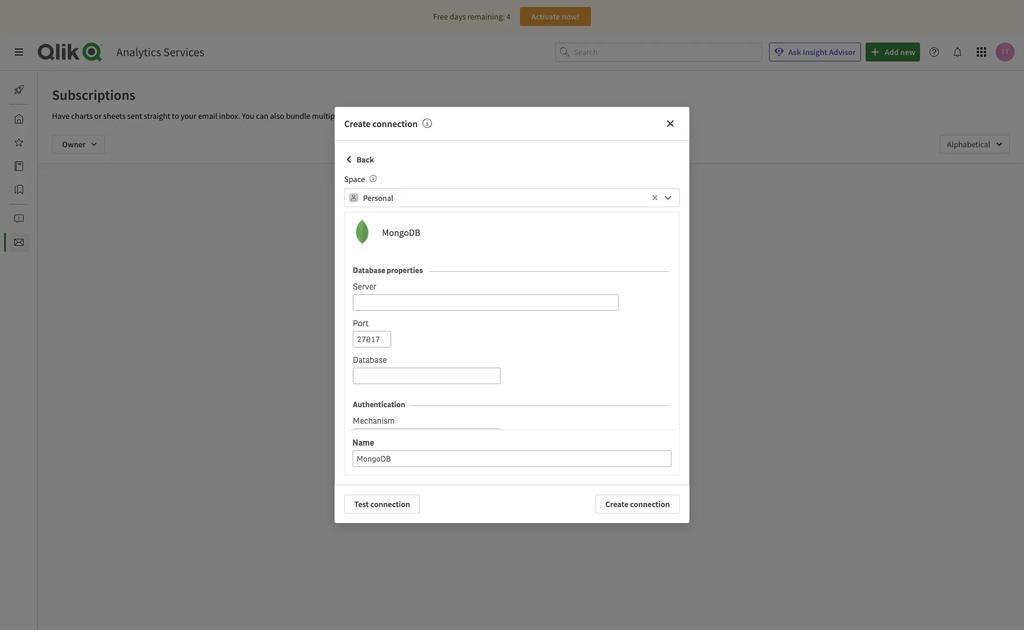 Task type: describe. For each thing, give the bounding box(es) containing it.
your
[[181, 111, 196, 121]]

create inside create connection button
[[606, 499, 629, 510]]

services
[[163, 45, 204, 59]]

subscribe
[[463, 265, 498, 276]]

getting started image
[[14, 85, 24, 95]]

started.
[[585, 289, 612, 299]]

test connection button
[[344, 495, 420, 514]]

charts
[[71, 111, 93, 121]]

1 vertical spatial chart
[[478, 289, 496, 299]]

can
[[256, 111, 269, 121]]

'subscribe'
[[566, 277, 604, 287]]

email inside the 'subscribe to a chart or sheet to receive it by email on a regular basis. click 'subscribe' on the chart or sheet in the app to get started.'
[[462, 277, 481, 287]]

choose the space to which you would like to add this connection. a space allows you to share and control access to items. image
[[370, 175, 377, 182]]

catalog
[[38, 161, 64, 171]]

4
[[507, 11, 511, 22]]

analytics services
[[116, 45, 204, 59]]

activate now!
[[532, 11, 580, 22]]

days
[[450, 11, 466, 22]]

analytics
[[116, 45, 161, 59]]

0 vertical spatial email
[[198, 111, 217, 121]]

regular
[[499, 277, 524, 287]]

open sidebar menu image
[[14, 47, 24, 57]]

test connection
[[354, 499, 410, 510]]

to left get
[[564, 289, 571, 299]]

1 vertical spatial sheet
[[507, 289, 526, 299]]

by
[[605, 265, 613, 276]]

easy
[[424, 111, 439, 121]]

subscriptions image
[[14, 238, 24, 247]]

Space text field
[[363, 188, 649, 207]]

home link
[[9, 109, 59, 128]]

now!
[[562, 11, 580, 22]]

insight
[[803, 47, 828, 57]]

activate
[[532, 11, 560, 22]]

create connection dialog
[[335, 107, 690, 523]]

catalog link
[[9, 157, 64, 176]]

navigation pane element
[[0, 76, 64, 257]]

free
[[433, 11, 448, 22]]

to up regular
[[499, 265, 506, 276]]

create connection inside button
[[606, 499, 670, 510]]

mongodb image
[[348, 219, 376, 247]]

activate now! link
[[520, 7, 591, 26]]

1 vertical spatial or
[[534, 265, 541, 276]]

2 vertical spatial a
[[494, 277, 498, 287]]

create connection button
[[596, 495, 680, 514]]

straight
[[144, 111, 170, 121]]

multiple
[[312, 111, 341, 121]]

catalog image
[[14, 161, 24, 171]]



Task type: vqa. For each thing, say whether or not it's contained in the screenshot.
the topmost email
yes



Task type: locate. For each thing, give the bounding box(es) containing it.
chart
[[514, 265, 532, 276], [478, 289, 496, 299]]

0 horizontal spatial chart
[[478, 289, 496, 299]]

create
[[344, 118, 371, 129], [606, 499, 629, 510]]

2 on from the left
[[606, 277, 615, 287]]

it
[[598, 265, 603, 276]]

bundle
[[286, 111, 311, 121]]

sheets left into
[[343, 111, 365, 121]]

space
[[344, 174, 365, 184]]

sheets
[[103, 111, 126, 121], [343, 111, 365, 121]]

0 horizontal spatial email
[[198, 111, 217, 121]]

report.
[[441, 111, 465, 121]]

subscriptions
[[52, 86, 136, 103]]

chart down subscribe
[[478, 289, 496, 299]]

sheet up click
[[543, 265, 562, 276]]

sent
[[127, 111, 142, 121]]

also
[[270, 111, 284, 121]]

1 horizontal spatial chart
[[514, 265, 532, 276]]

0 vertical spatial sheet
[[543, 265, 562, 276]]

or down regular
[[498, 289, 505, 299]]

to
[[172, 111, 179, 121], [499, 265, 506, 276], [563, 265, 570, 276], [564, 289, 571, 299]]

sheets left sent
[[103, 111, 126, 121]]

create connection
[[344, 118, 418, 129], [606, 499, 670, 510]]

sheet
[[543, 265, 562, 276], [507, 289, 526, 299]]

basis.
[[526, 277, 545, 287]]

1 horizontal spatial sheet
[[543, 265, 562, 276]]

free days remaining: 4
[[433, 11, 511, 22]]

have
[[52, 111, 70, 121]]

back button
[[344, 150, 374, 169]]

ask insight advisor
[[789, 47, 856, 57]]

home image
[[14, 114, 24, 124]]

1 vertical spatial a
[[508, 265, 512, 276]]

in
[[527, 289, 534, 299]]

0 horizontal spatial create
[[344, 118, 371, 129]]

collections image
[[14, 185, 24, 195]]

ask insight advisor button
[[769, 43, 862, 61]]

favorites image
[[14, 138, 24, 147]]

0 vertical spatial create connection
[[344, 118, 418, 129]]

1 vertical spatial email
[[462, 277, 481, 287]]

inbox.
[[219, 111, 240, 121]]

a right into
[[382, 111, 386, 121]]

back
[[357, 154, 374, 165]]

home
[[38, 114, 59, 124]]

Search text field
[[574, 42, 762, 62]]

1 horizontal spatial create connection
[[606, 499, 670, 510]]

analytics services element
[[116, 45, 204, 59]]

1 horizontal spatial or
[[498, 289, 505, 299]]

get
[[573, 289, 583, 299]]

1 vertical spatial create connection
[[606, 499, 670, 510]]

email
[[198, 111, 217, 121], [462, 277, 481, 287]]

the
[[465, 289, 476, 299], [536, 289, 547, 299]]

the right in on the top of the page
[[536, 289, 547, 299]]

or
[[94, 111, 102, 121], [534, 265, 541, 276], [498, 289, 505, 299]]

1 horizontal spatial create
[[606, 499, 629, 510]]

on down subscribe
[[483, 277, 492, 287]]

you
[[242, 111, 254, 121]]

0 horizontal spatial on
[[483, 277, 492, 287]]

click
[[547, 277, 564, 287]]

and
[[409, 111, 422, 121]]

1 sheets from the left
[[103, 111, 126, 121]]

1 horizontal spatial on
[[606, 277, 615, 287]]

or up basis.
[[534, 265, 541, 276]]

alerts image
[[14, 214, 24, 223]]

on
[[483, 277, 492, 287], [606, 277, 615, 287]]

1 the from the left
[[465, 289, 476, 299]]

filters region
[[38, 125, 1025, 163]]

alphabetical image
[[940, 135, 1010, 154]]

ask
[[789, 47, 802, 57]]

email down subscribe
[[462, 277, 481, 287]]

1 horizontal spatial sheets
[[343, 111, 365, 121]]

a left regular
[[494, 277, 498, 287]]

have charts or sheets sent straight to your email inbox. you can also bundle multiple sheets into a quick and easy report.
[[52, 111, 465, 121]]

2 sheets from the left
[[343, 111, 365, 121]]

test
[[354, 499, 369, 510]]

quick
[[388, 111, 407, 121]]

0 horizontal spatial the
[[465, 289, 476, 299]]

the down subscribe
[[465, 289, 476, 299]]

remaining:
[[468, 11, 505, 22]]

1 on from the left
[[483, 277, 492, 287]]

app
[[549, 289, 562, 299]]

2 vertical spatial or
[[498, 289, 505, 299]]

1 horizontal spatial the
[[536, 289, 547, 299]]

chart up regular
[[514, 265, 532, 276]]

to left your at the top left
[[172, 111, 179, 121]]

to up click
[[563, 265, 570, 276]]

searchbar element
[[555, 42, 762, 62]]

2 horizontal spatial or
[[534, 265, 541, 276]]

2 horizontal spatial a
[[508, 265, 512, 276]]

sheet down regular
[[507, 289, 526, 299]]

or right charts
[[94, 111, 102, 121]]

advisor
[[829, 47, 856, 57]]

0 vertical spatial a
[[382, 111, 386, 121]]

mongodb
[[382, 227, 421, 239]]

1 horizontal spatial email
[[462, 277, 481, 287]]

connection for create connection button
[[630, 499, 670, 510]]

on down by
[[606, 277, 615, 287]]

2 the from the left
[[536, 289, 547, 299]]

0 vertical spatial create
[[344, 118, 371, 129]]

0 vertical spatial or
[[94, 111, 102, 121]]

receive
[[572, 265, 597, 276]]

subscribe to a chart or sheet to receive it by email on a regular basis. click 'subscribe' on the chart or sheet in the app to get started.
[[462, 265, 615, 299]]

a
[[382, 111, 386, 121], [508, 265, 512, 276], [494, 277, 498, 287]]

0 horizontal spatial or
[[94, 111, 102, 121]]

into
[[367, 111, 381, 121]]

email right your at the top left
[[198, 111, 217, 121]]

0 vertical spatial chart
[[514, 265, 532, 276]]

0 horizontal spatial sheet
[[507, 289, 526, 299]]

0 horizontal spatial a
[[382, 111, 386, 121]]

0 horizontal spatial sheets
[[103, 111, 126, 121]]

0 horizontal spatial create connection
[[344, 118, 418, 129]]

1 vertical spatial create
[[606, 499, 629, 510]]

1 horizontal spatial a
[[494, 277, 498, 287]]

choose the space to which you would like to add this connection. a space allows you to share and control access to items. tooltip
[[365, 174, 377, 184]]

connection
[[373, 118, 418, 129], [371, 499, 410, 510], [630, 499, 670, 510]]

connection for the test connection button
[[371, 499, 410, 510]]

a up regular
[[508, 265, 512, 276]]



